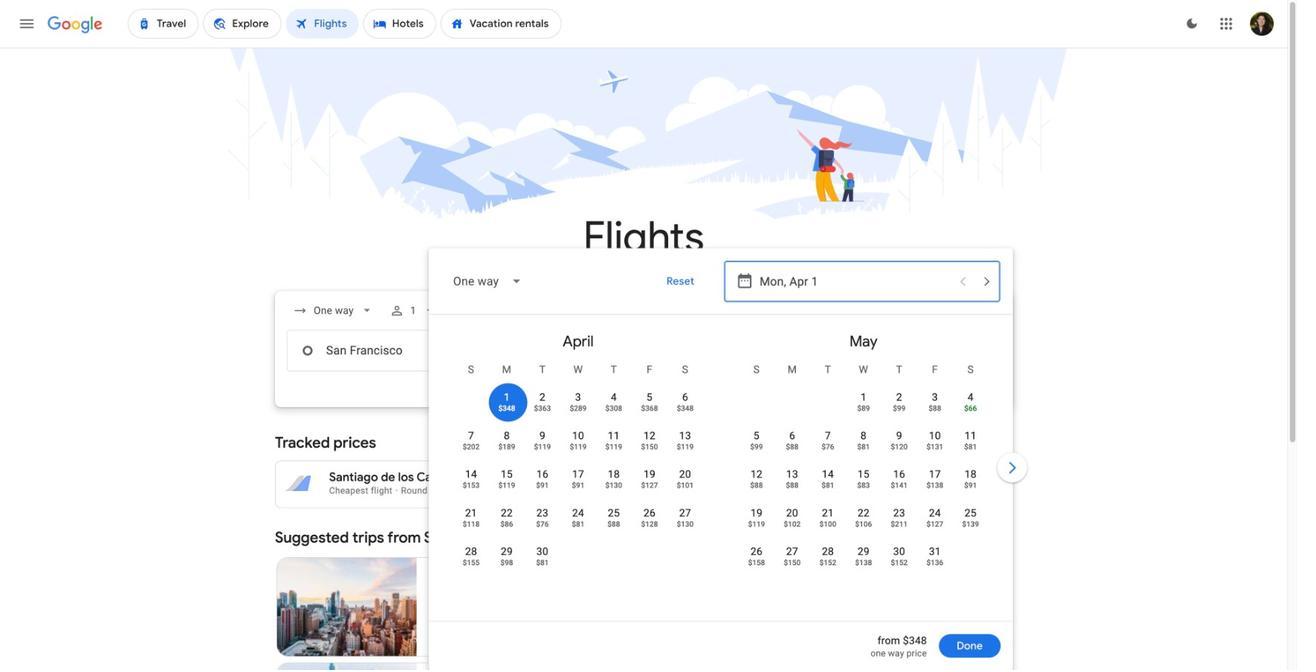 Task type: locate. For each thing, give the bounding box(es) containing it.
, 88 us dollars element
[[929, 405, 942, 412], [786, 444, 799, 451], [750, 482, 763, 490], [786, 482, 799, 490], [608, 521, 620, 528]]

, 138 us dollars element left thursday, may 30, 2024 element
[[855, 560, 872, 567]]

friday, april 5, 2024 element
[[647, 390, 653, 405]]

cell for row over wednesday, may 15, 2024 element
[[953, 424, 989, 459]]

cell right friday, may 24, 2024 element
[[953, 501, 989, 537]]

, 88 us dollars element up monday, may 13, 2024 element
[[786, 444, 799, 451]]

, 130 us dollars element
[[606, 482, 622, 490], [677, 521, 694, 528]]

, 202 us dollars element
[[463, 444, 480, 451]]

1 horizontal spatial , 76 us dollars element
[[822, 444, 834, 451]]

, 91 us dollars element up tuesday, april 23, 2024 "element"
[[536, 482, 549, 490]]

cell right friday, may 10, 2024 element
[[953, 424, 989, 459]]

1 vertical spatial , 150 us dollars element
[[784, 560, 801, 567]]

friday, may 24, 2024 element
[[929, 506, 941, 521]]

friday, may 31, 2024 element
[[929, 545, 941, 560]]

, 153 us dollars element
[[463, 482, 480, 490]]

, 76 us dollars element for tuesday, april 23, 2024 "element"
[[536, 521, 549, 528]]

2 cell from the top
[[953, 424, 989, 459]]

0 vertical spatial , 130 us dollars element
[[606, 482, 622, 490]]

, 348 us dollars element up 'monday, april 8, 2024' element
[[498, 405, 515, 412]]

, 76 us dollars element up tuesday, april 30, 2024 element on the bottom left
[[536, 521, 549, 528]]

, 119 us dollars element for tuesday, april 9, 2024 element
[[534, 444, 551, 451]]

, 89 us dollars element
[[857, 405, 870, 412]]

, 86 us dollars element
[[501, 521, 513, 528]]

, 119 us dollars element for the saturday, april 13, 2024 element at the bottom
[[677, 444, 694, 451]]

, 76 us dollars element for tuesday, may 7, 2024 element
[[822, 444, 834, 451]]

tuesday, april 9, 2024 element
[[540, 429, 546, 444]]

, 76 us dollars element up the tuesday, may 14, 2024 element
[[822, 444, 834, 451]]

row down , 86 us dollars element
[[453, 538, 560, 580]]

monday, april 29, 2024 element
[[501, 545, 513, 560]]

, 150 us dollars element
[[641, 444, 658, 451], [784, 560, 801, 567]]

, 88 us dollars element down 407 us dollars text box
[[608, 521, 620, 528]]

cell right thursday, may 2, 2024 element
[[953, 385, 989, 421]]

, 152 us dollars element left the wednesday, may 29, 2024 element
[[820, 560, 837, 567]]

1 horizontal spatial , 152 us dollars element
[[891, 560, 908, 567]]

0 horizontal spatial , 152 us dollars element
[[820, 560, 837, 567]]

1 vertical spatial , 130 us dollars element
[[677, 521, 694, 528]]

, 152 us dollars element for thursday, may 30, 2024 element
[[891, 560, 908, 567]]

, 99 us dollars element
[[893, 405, 906, 412], [750, 444, 763, 451]]

2 , 91 us dollars element from the left
[[572, 482, 585, 490]]

, 99 us dollars element for thursday, may 2, 2024 element
[[893, 405, 906, 412]]

, 138 us dollars element
[[927, 482, 944, 490], [855, 560, 872, 567]]

row up wednesday, may 22, 2024 element
[[739, 461, 989, 503]]

0 horizontal spatial , 348 us dollars element
[[498, 405, 515, 412]]

, 119 us dollars element up tuesday, april 16, 2024 element
[[534, 444, 551, 451]]

None field
[[442, 264, 535, 300], [287, 293, 380, 329], [442, 264, 535, 300], [287, 293, 380, 329]]

1 horizontal spatial , 138 us dollars element
[[927, 482, 944, 490]]

cell right friday, may 17, 2024 "element"
[[953, 462, 989, 498]]

tuesday, may 28, 2024 element
[[822, 545, 834, 560]]

wednesday, april 10, 2024 element
[[572, 429, 584, 444]]

1 horizontal spatial , 127 us dollars element
[[927, 521, 944, 528]]

wednesday, may 8, 2024 element
[[861, 429, 867, 444]]

, 81 us dollars element up wednesday, may 15, 2024 element
[[857, 444, 870, 451]]

, 91 us dollars element up wednesday, april 24, 2024 element on the left bottom of page
[[572, 482, 585, 490]]

, 150 us dollars element right , 158 us dollars element
[[784, 560, 801, 567]]

, 138 us dollars element for friday, may 17, 2024 "element"
[[927, 482, 944, 490]]

0 horizontal spatial , 127 us dollars element
[[641, 482, 658, 490]]

, 81 us dollars element for tuesday, april 30, 2024 element on the bottom left
[[536, 560, 549, 567]]

, 130 us dollars element up 'thursday, april 25, 2024' element
[[606, 482, 622, 490]]

, 81 us dollars element left 'thursday, april 25, 2024' element
[[572, 521, 585, 528]]

tuesday, may 21, 2024 element
[[822, 506, 834, 521]]

, 91 us dollars element for tuesday, april 16, 2024 element
[[536, 482, 549, 490]]

main menu image
[[18, 15, 36, 33]]

cell
[[953, 385, 989, 421], [953, 424, 989, 459], [953, 462, 989, 498], [953, 501, 989, 537]]

, 152 us dollars element for 'tuesday, may 28, 2024' element
[[820, 560, 837, 567]]

1 , 91 us dollars element from the left
[[536, 482, 549, 490]]

, 128 us dollars element
[[641, 521, 658, 528]]

1 vertical spatial , 99 us dollars element
[[750, 444, 763, 451]]

, 127 us dollars element up friday, may 31, 2024 element
[[927, 521, 944, 528]]

wednesday, may 1, 2024 element
[[861, 390, 867, 405]]

, 118 us dollars element
[[463, 521, 480, 528]]

change appearance image
[[1175, 6, 1210, 42]]

, 130 us dollars element right , 128 us dollars element
[[677, 521, 694, 528]]

, 83 us dollars element
[[857, 482, 870, 490]]

, 76 us dollars element
[[822, 444, 834, 451], [536, 521, 549, 528]]

, 91 us dollars element
[[536, 482, 549, 490], [572, 482, 585, 490]]

, 127 us dollars element
[[641, 482, 658, 490], [927, 521, 944, 528]]

1 horizontal spatial , 348 us dollars element
[[677, 405, 694, 412]]

tracked prices region
[[275, 425, 1013, 509]]

, 152 us dollars element
[[820, 560, 837, 567], [891, 560, 908, 567]]

cell for row on top of wednesday, may 22, 2024 element
[[953, 462, 989, 498]]

wednesday, april 17, 2024 element
[[572, 467, 584, 482]]

, 119 us dollars element up saturday, april 20, 2024 "element"
[[677, 444, 694, 451]]

0 vertical spatial , 99 us dollars element
[[893, 405, 906, 412]]

tuesday, april 23, 2024 element
[[537, 506, 549, 521]]

0 horizontal spatial , 76 us dollars element
[[536, 521, 549, 528]]

grid
[[436, 321, 1292, 630]]

Departure text field
[[760, 262, 950, 302]]

, 88 us dollars element up monday, may 20, 2024 element
[[786, 482, 799, 490]]

, 81 us dollars element up tuesday, may 21, 2024 element
[[822, 482, 834, 490]]

1 row group from the left
[[436, 321, 721, 615]]

0 horizontal spatial , 138 us dollars element
[[855, 560, 872, 567]]

0 vertical spatial , 150 us dollars element
[[641, 444, 658, 451]]

monday, april 8, 2024 element
[[504, 429, 510, 444]]

, 348 us dollars element
[[498, 405, 515, 412], [677, 405, 694, 412]]

, 138 us dollars element up friday, may 24, 2024 element
[[927, 482, 944, 490]]

, 81 us dollars element right , 98 us dollars element at the bottom left of page
[[536, 560, 549, 567]]

0 horizontal spatial , 130 us dollars element
[[606, 482, 622, 490]]

, 155 us dollars element
[[463, 560, 480, 567]]

wednesday, april 3, 2024 element
[[575, 390, 581, 405]]

, 150 us dollars element for the "friday, april 12, 2024" element
[[641, 444, 658, 451]]

, 88 us dollars element for 'thursday, april 25, 2024' element
[[608, 521, 620, 528]]

, 99 us dollars element up sunday, may 12, 2024 element
[[750, 444, 763, 451]]

frontier image
[[429, 601, 441, 613]]

friday, april 12, 2024 element
[[644, 429, 656, 444]]

1 horizontal spatial , 150 us dollars element
[[784, 560, 801, 567]]

1 , 348 us dollars element from the left
[[498, 405, 515, 412]]

row up friday, may 10, 2024 element
[[846, 378, 989, 426]]

, 150 us dollars element up friday, april 19, 2024 element
[[641, 444, 658, 451]]

0 vertical spatial , 127 us dollars element
[[641, 482, 658, 490]]

, 119 us dollars element
[[534, 444, 551, 451], [570, 444, 587, 451], [606, 444, 622, 451], [677, 444, 694, 451], [498, 482, 515, 490], [748, 521, 765, 528]]

0 horizontal spatial , 150 us dollars element
[[641, 444, 658, 451]]

1 vertical spatial , 138 us dollars element
[[855, 560, 872, 567]]

, 119 us dollars element up thursday, april 18, 2024 element
[[606, 444, 622, 451]]

cell for row above the wednesday, may 29, 2024 element
[[953, 501, 989, 537]]

sunday, april 21, 2024 element
[[465, 506, 477, 521]]

row
[[489, 378, 703, 426], [846, 378, 989, 426], [453, 422, 703, 465], [739, 422, 989, 465], [453, 461, 703, 503], [739, 461, 989, 503], [453, 499, 703, 542], [739, 499, 989, 542], [453, 538, 560, 580], [739, 538, 953, 580]]

, 81 us dollars element
[[857, 444, 870, 451], [822, 482, 834, 490], [572, 521, 585, 528], [536, 560, 549, 567]]

0 horizontal spatial , 99 us dollars element
[[750, 444, 763, 451]]

monday, may 6, 2024 element
[[789, 429, 795, 444]]

thursday, april 4, 2024 element
[[611, 390, 617, 405]]

1 vertical spatial , 127 us dollars element
[[927, 521, 944, 528]]

0 vertical spatial , 76 us dollars element
[[822, 444, 834, 451]]

, 119 us dollars element up monday, april 22, 2024 element
[[498, 482, 515, 490]]

, 127 us dollars element up friday, april 26, 2024 "element"
[[641, 482, 658, 490]]

, 81 us dollars element for wednesday, may 8, 2024 element
[[857, 444, 870, 451]]

, 120 us dollars element
[[891, 444, 908, 451]]

0 vertical spatial , 138 us dollars element
[[927, 482, 944, 490]]

tuesday, april 2, 2024 element
[[540, 390, 546, 405]]

wednesday, april 24, 2024 element
[[572, 506, 584, 521]]

, 119 us dollars element up wednesday, april 17, 2024 element
[[570, 444, 587, 451]]

1 vertical spatial , 76 us dollars element
[[536, 521, 549, 528]]

3 cell from the top
[[953, 462, 989, 498]]

, 152 us dollars element left , 136 us dollars element
[[891, 560, 908, 567]]

wednesday, may 15, 2024 element
[[858, 467, 870, 482]]

4 cell from the top
[[953, 501, 989, 537]]

, 88 us dollars element up sunday, may 19, 2024 element
[[750, 482, 763, 490]]

row up the wednesday, may 29, 2024 element
[[739, 499, 989, 542]]

2 , 348 us dollars element from the left
[[677, 405, 694, 412]]

2 , 152 us dollars element from the left
[[891, 560, 908, 567]]

1 horizontal spatial , 91 us dollars element
[[572, 482, 585, 490]]

, 308 us dollars element
[[606, 405, 622, 412]]

0 horizontal spatial , 91 us dollars element
[[536, 482, 549, 490]]

saturday, april 20, 2024 element
[[679, 467, 691, 482]]

wednesday, may 22, 2024 element
[[858, 506, 870, 521]]

, 348 us dollars element up the saturday, april 13, 2024 element at the bottom
[[677, 405, 694, 412]]

, 101 us dollars element
[[677, 482, 694, 490]]

1 horizontal spatial , 130 us dollars element
[[677, 521, 694, 528]]

, 119 us dollars element up sunday, may 26, 2024 element
[[748, 521, 765, 528]]

1 , 152 us dollars element from the left
[[820, 560, 837, 567]]

, 99 us dollars element up thursday, may 9, 2024 element
[[893, 405, 906, 412]]

1 horizontal spatial , 99 us dollars element
[[893, 405, 906, 412]]

, 127 us dollars element for friday, may 24, 2024 element
[[927, 521, 944, 528]]

sunday, may 12, 2024 element
[[751, 467, 763, 482]]

row group
[[436, 321, 721, 615], [721, 321, 1007, 615], [1007, 321, 1292, 615]]



Task type: vqa. For each thing, say whether or not it's contained in the screenshot.
the bottom hr
no



Task type: describe. For each thing, give the bounding box(es) containing it.
Departure text field
[[760, 331, 989, 371]]

sunday, april 28, 2024 element
[[465, 545, 477, 560]]

tuesday, april 30, 2024 element
[[537, 545, 549, 560]]

sunday, may 26, 2024 element
[[751, 545, 763, 560]]

, 81 us dollars element for the tuesday, may 14, 2024 element
[[822, 482, 834, 490]]

tuesday, april 16, 2024 element
[[537, 467, 549, 482]]

, 88 us dollars element for the monday, may 6, 2024 element
[[786, 444, 799, 451]]

1 cell from the top
[[953, 385, 989, 421]]

Where from? text field
[[287, 330, 497, 372]]

monday, april 15, 2024 element
[[501, 467, 513, 482]]

saturday, april 6, 2024 element
[[682, 390, 688, 405]]

, 189 us dollars element
[[498, 444, 515, 451]]

suggested trips from san francisco region
[[275, 520, 1013, 671]]

, 98 us dollars element
[[501, 560, 513, 567]]

sunday, april 7, 2024 element
[[468, 429, 474, 444]]

, 348 us dollars element for monday, april 1, 2024, departure date. element on the bottom left of page
[[498, 405, 515, 412]]

, 88 us dollars element up friday, may 10, 2024 element
[[929, 405, 942, 412]]

, 119 us dollars element for monday, april 15, 2024 element
[[498, 482, 515, 490]]

monday, april 1, 2024, departure date. element
[[504, 390, 510, 405]]

row up thursday, april 11, 2024 element
[[489, 378, 703, 426]]

, 136 us dollars element
[[927, 560, 944, 567]]

, 368 us dollars element
[[641, 405, 658, 412]]

, 138 us dollars element for the wednesday, may 29, 2024 element
[[855, 560, 872, 567]]

monday, may 13, 2024 element
[[786, 467, 798, 482]]

friday, may 17, 2024 element
[[929, 467, 941, 482]]

2 row group from the left
[[721, 321, 1007, 615]]

friday, april 26, 2024 element
[[644, 506, 656, 521]]

, 88 us dollars element for monday, may 13, 2024 element
[[786, 482, 799, 490]]

, 141 us dollars element
[[891, 482, 908, 490]]

, 363 us dollars element
[[534, 405, 551, 412]]

tuesday, may 14, 2024 element
[[822, 467, 834, 482]]

thursday, may 16, 2024 element
[[894, 467, 906, 482]]

sunday, may 5, 2024 element
[[754, 429, 760, 444]]

tuesday, may 7, 2024 element
[[825, 429, 831, 444]]

, 131 us dollars element
[[927, 444, 944, 451]]

row up wednesday, may 15, 2024 element
[[739, 422, 989, 465]]

row up wednesday, april 17, 2024 element
[[453, 422, 703, 465]]

friday, april 19, 2024 element
[[644, 467, 656, 482]]

row down , 106 us dollars element
[[739, 538, 953, 580]]

407 US dollars text field
[[601, 484, 625, 497]]

wednesday, may 29, 2024 element
[[858, 545, 870, 560]]

, 130 us dollars element for thursday, april 18, 2024 element
[[606, 482, 622, 490]]

, 81 us dollars element for wednesday, april 24, 2024 element on the left bottom of page
[[572, 521, 585, 528]]

, 91 us dollars element for wednesday, april 17, 2024 element
[[572, 482, 585, 490]]

, 119 us dollars element for sunday, may 19, 2024 element
[[748, 521, 765, 528]]

sunday, april 14, 2024 element
[[465, 467, 477, 482]]

, 348 us dollars element for "saturday, april 6, 2024" element
[[677, 405, 694, 412]]

saturday, april 13, 2024 element
[[679, 429, 691, 444]]

row up wednesday, april 24, 2024 element on the left bottom of page
[[453, 461, 703, 503]]

monday, may 27, 2024 element
[[786, 545, 798, 560]]

thursday, april 18, 2024 element
[[608, 467, 620, 482]]

Flight search field
[[263, 248, 1292, 671]]

grid inside flight search field
[[436, 321, 1292, 630]]

monday, april 22, 2024 element
[[501, 506, 513, 521]]

, 150 us dollars element for monday, may 27, 2024 element
[[784, 560, 801, 567]]

monday, may 20, 2024 element
[[786, 506, 798, 521]]

, 119 us dollars element for the wednesday, april 10, 2024 element
[[570, 444, 587, 451]]

saturday, april 27, 2024 element
[[679, 506, 691, 521]]

, 106 us dollars element
[[855, 521, 872, 528]]

, 102 us dollars element
[[784, 521, 801, 528]]

thursday, may 30, 2024 element
[[894, 545, 906, 560]]

friday, may 10, 2024 element
[[929, 429, 941, 444]]

, 211 us dollars element
[[891, 521, 908, 528]]

, 88 us dollars element for sunday, may 12, 2024 element
[[750, 482, 763, 490]]

thursday, may 23, 2024 element
[[894, 506, 906, 521]]

, 100 us dollars element
[[820, 521, 837, 528]]

, 119 us dollars element for thursday, april 11, 2024 element
[[606, 444, 622, 451]]

, 127 us dollars element for friday, april 19, 2024 element
[[641, 482, 658, 490]]

, 289 us dollars element
[[570, 405, 587, 412]]

3 row group from the left
[[1007, 321, 1292, 615]]

thursday, may 2, 2024 element
[[897, 390, 903, 405]]

, 158 us dollars element
[[748, 560, 765, 567]]

thursday, april 25, 2024 element
[[608, 506, 620, 521]]

, 130 us dollars element for saturday, april 27, 2024 element
[[677, 521, 694, 528]]

thursday, may 9, 2024 element
[[897, 429, 903, 444]]

351 US dollars text field
[[600, 471, 625, 485]]

, 99 us dollars element for sunday, may 5, 2024 element
[[750, 444, 763, 451]]

thursday, april 11, 2024 element
[[608, 429, 620, 444]]

sunday, may 19, 2024 element
[[751, 506, 763, 521]]

row down wednesday, april 17, 2024 element
[[453, 499, 703, 542]]



